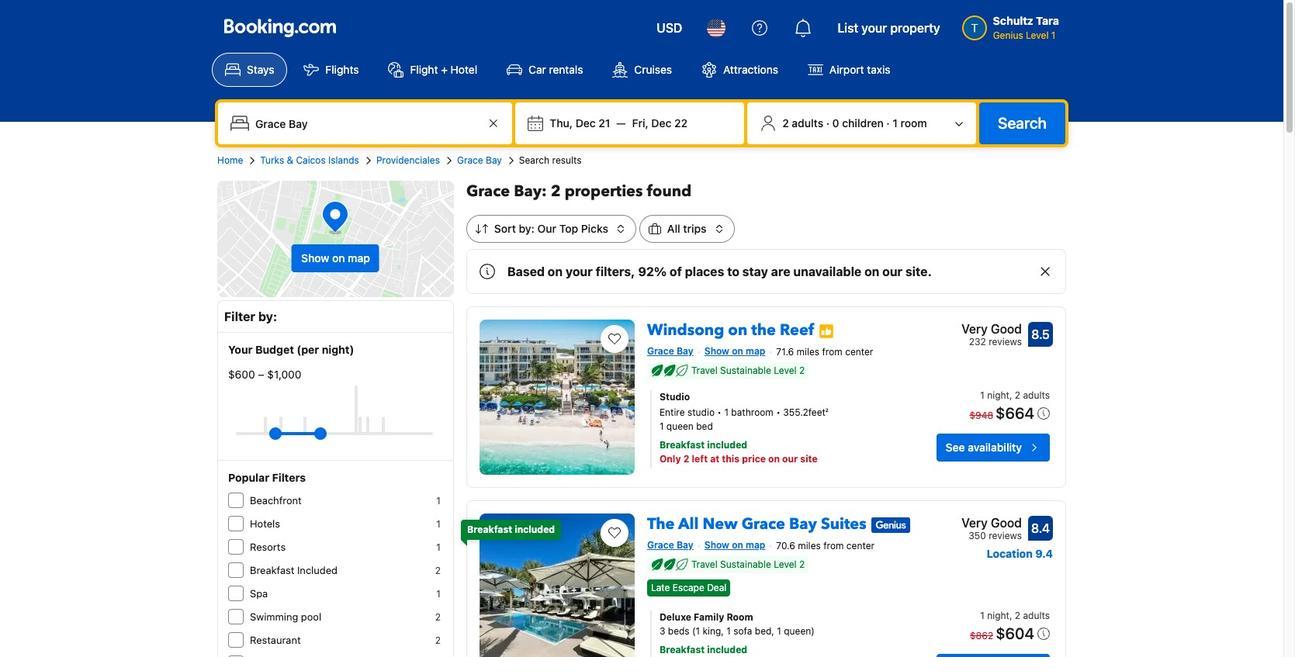 Task type: locate. For each thing, give the bounding box(es) containing it.
very
[[962, 322, 988, 336], [962, 516, 988, 530]]

1 inside 'schultz tara genius level 1'
[[1052, 30, 1056, 41]]

travel sustainable level 2 for the
[[692, 365, 805, 376]]

0 horizontal spatial our
[[783, 453, 798, 465]]

airport
[[830, 63, 865, 76]]

only
[[660, 453, 681, 465]]

very up location
[[962, 516, 988, 530]]

2 vertical spatial included
[[707, 645, 748, 656]]

0 vertical spatial miles
[[797, 346, 820, 358]]

0 vertical spatial ,
[[1010, 390, 1013, 401]]

miles for reef
[[797, 346, 820, 358]]

1 , from the top
[[1010, 390, 1013, 401]]

our left site.
[[883, 265, 903, 279]]

adults up $604
[[1024, 610, 1050, 622]]

travel sustainable level 2 down 71.6
[[692, 365, 805, 376]]

your right list
[[862, 21, 888, 35]]

1 night , 2 adults for $604
[[981, 610, 1050, 622]]

2 night from the top
[[988, 610, 1010, 622]]

sustainable up the "bathroom" at the bottom of the page
[[721, 365, 772, 376]]

travel sustainable level 2
[[692, 365, 805, 376], [692, 559, 805, 571]]

level for reef
[[774, 365, 797, 376]]

very inside very good 232 reviews
[[962, 322, 988, 336]]

hotels
[[250, 518, 280, 530]]

good inside very good 232 reviews
[[991, 322, 1022, 336]]

1 vertical spatial by:
[[258, 310, 277, 324]]

rentals
[[549, 63, 583, 76]]

1 vertical spatial search
[[519, 154, 550, 166]]

· right children
[[887, 116, 890, 130]]

site
[[801, 453, 818, 465]]

on inside button
[[332, 252, 345, 265]]

1 sustainable from the top
[[721, 365, 772, 376]]

filters
[[272, 471, 306, 484]]

car rentals
[[529, 63, 583, 76]]

adults left 0
[[792, 116, 824, 130]]

level down the "70.6"
[[774, 559, 797, 571]]

0 horizontal spatial dec
[[576, 116, 596, 130]]

trips
[[683, 222, 707, 235]]

schultz
[[993, 14, 1034, 27]]

night up $664
[[988, 390, 1010, 401]]

grace down the
[[647, 540, 674, 551]]

dec left 22
[[652, 116, 672, 130]]

reviews inside very good 232 reviews
[[989, 336, 1022, 348]]

search
[[998, 114, 1047, 132], [519, 154, 550, 166]]

71.6 miles from center
[[777, 346, 874, 358]]

your left filters,
[[566, 265, 593, 279]]

2 dec from the left
[[652, 116, 672, 130]]

1 vertical spatial travel
[[692, 559, 718, 571]]

very good element for 8.4
[[962, 514, 1022, 533]]

0 vertical spatial travel
[[692, 365, 718, 376]]

1 horizontal spatial ·
[[887, 116, 890, 130]]

usd button
[[648, 9, 692, 47]]

show on map inside button
[[301, 252, 370, 265]]

included
[[707, 439, 748, 451], [515, 524, 555, 536], [707, 645, 748, 656]]

0 vertical spatial your
[[862, 21, 888, 35]]

0 vertical spatial from
[[823, 346, 843, 358]]

sustainable up deal
[[721, 559, 772, 571]]

beds
[[668, 626, 690, 638]]

0 vertical spatial show on map
[[301, 252, 370, 265]]

0 vertical spatial good
[[991, 322, 1022, 336]]

good for 8.4
[[991, 516, 1022, 530]]

sustainable for the
[[721, 365, 772, 376]]

grace bay left search results
[[457, 154, 502, 166]]

sustainable
[[721, 365, 772, 376], [721, 559, 772, 571]]

room
[[901, 116, 928, 130]]

0 horizontal spatial ·
[[827, 116, 830, 130]]

very left 8.5
[[962, 322, 988, 336]]

bay
[[486, 154, 502, 166], [677, 345, 694, 357], [790, 514, 817, 535], [677, 540, 694, 551]]

3 beds (1 king, 1 sofa bed, 1 queen) breakfast included
[[660, 626, 815, 656]]

1 vertical spatial map
[[746, 345, 766, 357]]

group
[[236, 422, 433, 446]]

escape
[[673, 582, 705, 594]]

based on your filters, 92% of places to stay are unavailable on our site.
[[508, 265, 932, 279]]

very good element
[[962, 320, 1022, 338], [962, 514, 1022, 533]]

2 very from the top
[[962, 516, 988, 530]]

2 vertical spatial level
[[774, 559, 797, 571]]

1 vertical spatial 1 night , 2 adults
[[981, 610, 1050, 622]]

2 , from the top
[[1010, 610, 1013, 622]]

search results updated. grace bay: 2 properties found. applied filters: very good: 8+, $600 – $1,000 (per night). element
[[467, 181, 1067, 203]]

windsong on the reef image
[[480, 320, 635, 475]]

travel up deal
[[692, 559, 718, 571]]

from right 71.6
[[823, 346, 843, 358]]

show for windsong
[[705, 345, 730, 357]]

to
[[728, 265, 740, 279]]

miles for grace
[[798, 540, 821, 552]]

breakfast
[[660, 439, 705, 451], [467, 524, 513, 536], [250, 564, 295, 577], [660, 645, 705, 656]]

map inside show on map button
[[348, 252, 370, 265]]

grace right providenciales
[[457, 154, 483, 166]]

2 reviews from the top
[[989, 530, 1022, 542]]

1 night , 2 adults up $664
[[981, 390, 1050, 401]]

0 vertical spatial level
[[1026, 30, 1049, 41]]

very good element for 8.5
[[962, 320, 1022, 338]]

queen
[[667, 421, 694, 432]]

1 vertical spatial your
[[566, 265, 593, 279]]

2 inside studio entire studio • 1 bathroom • 355.2feet² 1 queen bed breakfast included only 2 left at this price on our site
[[684, 453, 690, 465]]

&
[[287, 154, 294, 166]]

dec left 21
[[576, 116, 596, 130]]

genius discounts available at this property. image
[[872, 518, 910, 533], [872, 518, 910, 533]]

0 vertical spatial adults
[[792, 116, 824, 130]]

grace bay down the
[[647, 540, 694, 551]]

1 vertical spatial from
[[824, 540, 844, 552]]

reviews
[[989, 336, 1022, 348], [989, 530, 1022, 542]]

center
[[846, 346, 874, 358], [847, 540, 875, 552]]

reviews right 232
[[989, 336, 1022, 348]]

very good element up location
[[962, 514, 1022, 533]]

good up location
[[991, 516, 1022, 530]]

0 vertical spatial very good element
[[962, 320, 1022, 338]]

night)
[[322, 343, 354, 356]]

0 horizontal spatial search
[[519, 154, 550, 166]]

0 vertical spatial center
[[846, 346, 874, 358]]

, for $664
[[1010, 390, 1013, 401]]

1 vertical spatial very good element
[[962, 514, 1022, 533]]

1 night from the top
[[988, 390, 1010, 401]]

0 vertical spatial map
[[348, 252, 370, 265]]

1 vertical spatial night
[[988, 610, 1010, 622]]

0 vertical spatial included
[[707, 439, 748, 451]]

1 vertical spatial adults
[[1024, 390, 1050, 401]]

1 horizontal spatial dec
[[652, 116, 672, 130]]

search inside button
[[998, 114, 1047, 132]]

2 vertical spatial show
[[705, 540, 730, 551]]

all
[[668, 222, 681, 235], [679, 514, 699, 535]]

booking.com image
[[224, 19, 336, 37]]

2 vertical spatial grace bay
[[647, 540, 694, 551]]

based
[[508, 265, 545, 279]]

2 sustainable from the top
[[721, 559, 772, 571]]

1 vertical spatial sustainable
[[721, 559, 772, 571]]

8.5
[[1032, 328, 1050, 342]]

grace bay down windsong
[[647, 345, 694, 357]]

reviews for 8.5
[[989, 336, 1022, 348]]

from
[[823, 346, 843, 358], [824, 540, 844, 552]]

flight + hotel link
[[375, 53, 491, 87]]

2 travel sustainable level 2 from the top
[[692, 559, 805, 571]]

0 vertical spatial night
[[988, 390, 1010, 401]]

2 very good element from the top
[[962, 514, 1022, 533]]

grace down windsong
[[647, 345, 674, 357]]

stays link
[[212, 53, 288, 87]]

2 good from the top
[[991, 516, 1022, 530]]

$604
[[996, 625, 1035, 643]]

show for the
[[705, 540, 730, 551]]

• down studio link in the right bottom of the page
[[776, 407, 781, 418]]

0 vertical spatial all
[[668, 222, 681, 235]]

(1
[[693, 626, 700, 638]]

level
[[1026, 30, 1049, 41], [774, 365, 797, 376], [774, 559, 797, 571]]

this property is part of our preferred partner program. it's committed to providing excellent service and good value. it'll pay us a higher commission if you make a booking. image
[[819, 323, 835, 339], [819, 323, 835, 339]]

2 1 night , 2 adults from the top
[[981, 610, 1050, 622]]

1 vertical spatial center
[[847, 540, 875, 552]]

2 vertical spatial map
[[746, 540, 766, 551]]

8.4
[[1032, 522, 1051, 536]]

adults up $664
[[1024, 390, 1050, 401]]

0 vertical spatial reviews
[[989, 336, 1022, 348]]

0 horizontal spatial by:
[[258, 310, 277, 324]]

2 adults · 0 children · 1 room button
[[754, 109, 970, 138]]

queen)
[[784, 626, 815, 638]]

your account menu schultz tara genius level 1 element
[[962, 7, 1066, 43]]

studio
[[688, 407, 715, 418]]

are
[[771, 265, 791, 279]]

1 vertical spatial travel sustainable level 2
[[692, 559, 805, 571]]

filter
[[224, 310, 256, 324]]

1 vertical spatial miles
[[798, 540, 821, 552]]

at
[[711, 453, 720, 465]]

our
[[883, 265, 903, 279], [783, 453, 798, 465]]

resorts
[[250, 541, 286, 554]]

center for the all new grace bay suites
[[847, 540, 875, 552]]

1 horizontal spatial your
[[862, 21, 888, 35]]

fri,
[[632, 116, 649, 130]]

caicos
[[296, 154, 326, 166]]

1 vertical spatial very
[[962, 516, 988, 530]]

availability
[[968, 441, 1022, 454]]

1
[[1052, 30, 1056, 41], [893, 116, 898, 130], [981, 390, 985, 401], [725, 407, 729, 418], [660, 421, 664, 432], [437, 495, 441, 507], [437, 519, 441, 530], [437, 542, 441, 554], [437, 588, 441, 600], [981, 610, 985, 622], [727, 626, 731, 638], [777, 626, 782, 638]]

1 travel from the top
[[692, 365, 718, 376]]

1 horizontal spatial search
[[998, 114, 1047, 132]]

miles right the "70.6"
[[798, 540, 821, 552]]

1 vertical spatial reviews
[[989, 530, 1022, 542]]

1 vertical spatial level
[[774, 365, 797, 376]]

center down suites
[[847, 540, 875, 552]]

1 night , 2 adults for $664
[[981, 390, 1050, 401]]

355.2feet²
[[784, 407, 829, 418]]

1 vertical spatial show on map
[[705, 345, 766, 357]]

0 vertical spatial by:
[[519, 222, 535, 235]]

from for windsong on the reef
[[823, 346, 843, 358]]

reviews up location
[[989, 530, 1022, 542]]

1 1 night , 2 adults from the top
[[981, 390, 1050, 401]]

70.6 miles from center
[[777, 540, 875, 552]]

, up $664
[[1010, 390, 1013, 401]]

· left 0
[[827, 116, 830, 130]]

show on map for windsong
[[705, 345, 766, 357]]

2 travel from the top
[[692, 559, 718, 571]]

1 vertical spatial grace bay
[[647, 345, 694, 357]]

stays
[[247, 63, 274, 76]]

21
[[599, 116, 611, 130]]

1 horizontal spatial by:
[[519, 222, 535, 235]]

level for grace
[[774, 559, 797, 571]]

top
[[560, 222, 578, 235]]

1 travel sustainable level 2 from the top
[[692, 365, 805, 376]]

by: left our
[[519, 222, 535, 235]]

from down suites
[[824, 540, 844, 552]]

travel up studio
[[692, 365, 718, 376]]

map for the
[[746, 540, 766, 551]]

grace
[[457, 154, 483, 166], [467, 181, 510, 202], [647, 345, 674, 357], [742, 514, 786, 535], [647, 540, 674, 551]]

0 vertical spatial travel sustainable level 2
[[692, 365, 805, 376]]

travel sustainable level 2 for new
[[692, 559, 805, 571]]

1 very good element from the top
[[962, 320, 1022, 338]]

night for $664
[[988, 390, 1010, 401]]

stay
[[743, 265, 769, 279]]

0 vertical spatial show
[[301, 252, 329, 265]]

family
[[694, 612, 725, 624]]

from for the all new grace bay suites
[[824, 540, 844, 552]]

• right studio
[[718, 407, 722, 418]]

1 very from the top
[[962, 322, 988, 336]]

1 vertical spatial show
[[705, 345, 730, 357]]

all right the
[[679, 514, 699, 535]]

list your property
[[838, 21, 941, 35]]

1 vertical spatial good
[[991, 516, 1022, 530]]

all left trips
[[668, 222, 681, 235]]

0 horizontal spatial •
[[718, 407, 722, 418]]

show on map button
[[292, 245, 380, 273]]

very good element left 8.5
[[962, 320, 1022, 338]]

show on map for the
[[705, 540, 766, 551]]

good right 232
[[991, 322, 1022, 336]]

92%
[[638, 265, 667, 279]]

all inside dropdown button
[[668, 222, 681, 235]]

price
[[742, 453, 766, 465]]

travel for on
[[692, 365, 718, 376]]

room
[[727, 612, 754, 624]]

2 vertical spatial show on map
[[705, 540, 766, 551]]

good inside the very good 350 reviews
[[991, 516, 1022, 530]]

by: for filter
[[258, 310, 277, 324]]

1 good from the top
[[991, 322, 1022, 336]]

0 vertical spatial sustainable
[[721, 365, 772, 376]]

night up $604
[[988, 610, 1010, 622]]

night for $604
[[988, 610, 1010, 622]]

your
[[862, 21, 888, 35], [566, 265, 593, 279]]

grace bay
[[457, 154, 502, 166], [647, 345, 694, 357], [647, 540, 694, 551]]

Where are you going? field
[[249, 109, 485, 137]]

properties
[[565, 181, 643, 202]]

deluxe family room link
[[660, 611, 922, 625]]

filters,
[[596, 265, 635, 279]]

very inside the very good 350 reviews
[[962, 516, 988, 530]]

map for windsong
[[746, 345, 766, 357]]

our inside studio entire studio • 1 bathroom • 355.2feet² 1 queen bed breakfast included only 2 left at this price on our site
[[783, 453, 798, 465]]

level down tara
[[1026, 30, 1049, 41]]

reviews inside the very good 350 reviews
[[989, 530, 1022, 542]]

budget
[[255, 343, 294, 356]]

0 vertical spatial very
[[962, 322, 988, 336]]

popular filters
[[228, 471, 306, 484]]

travel sustainable level 2 up deal
[[692, 559, 805, 571]]

0 vertical spatial search
[[998, 114, 1047, 132]]

genius
[[993, 30, 1024, 41]]

by: right the filter
[[258, 310, 277, 324]]

2 inside dropdown button
[[783, 116, 789, 130]]

1 reviews from the top
[[989, 336, 1022, 348]]

our left the site
[[783, 453, 798, 465]]

0 horizontal spatial your
[[566, 265, 593, 279]]

1 vertical spatial all
[[679, 514, 699, 535]]

2 vertical spatial adults
[[1024, 610, 1050, 622]]

grace bay for the
[[647, 540, 694, 551]]

show inside show on map button
[[301, 252, 329, 265]]

1 night , 2 adults up $604
[[981, 610, 1050, 622]]

very good 232 reviews
[[962, 322, 1022, 348]]

miles right 71.6
[[797, 346, 820, 358]]

night
[[988, 390, 1010, 401], [988, 610, 1010, 622]]

2 • from the left
[[776, 407, 781, 418]]

grace down "grace bay" link
[[467, 181, 510, 202]]

level down 71.6
[[774, 365, 797, 376]]

very for 8.4
[[962, 516, 988, 530]]

1 horizontal spatial •
[[776, 407, 781, 418]]

1 vertical spatial ,
[[1010, 610, 1013, 622]]

, up $604
[[1010, 610, 1013, 622]]

center right 71.6
[[846, 346, 874, 358]]

0 vertical spatial 1 night , 2 adults
[[981, 390, 1050, 401]]

grace bay for windsong
[[647, 345, 694, 357]]

0 vertical spatial our
[[883, 265, 903, 279]]

1 dec from the left
[[576, 116, 596, 130]]

1 vertical spatial our
[[783, 453, 798, 465]]



Task type: vqa. For each thing, say whether or not it's contained in the screenshot.
Travellers are asking
no



Task type: describe. For each thing, give the bounding box(es) containing it.
travel for all
[[692, 559, 718, 571]]

usd
[[657, 21, 683, 35]]

center for windsong on the reef
[[846, 346, 874, 358]]

providenciales link
[[376, 154, 440, 168]]

places
[[685, 265, 725, 279]]

—
[[617, 116, 626, 130]]

bay up the "70.6"
[[790, 514, 817, 535]]

late
[[651, 582, 670, 594]]

flights
[[326, 63, 359, 76]]

sofa
[[734, 626, 753, 638]]

, for $604
[[1010, 610, 1013, 622]]

1 · from the left
[[827, 116, 830, 130]]

1 inside dropdown button
[[893, 116, 898, 130]]

children
[[843, 116, 884, 130]]

see availability link
[[937, 434, 1050, 462]]

2 adults · 0 children · 1 room
[[783, 116, 928, 130]]

$600 – $1,000
[[228, 368, 302, 381]]

deluxe
[[660, 612, 692, 624]]

232
[[970, 336, 987, 348]]

search for search
[[998, 114, 1047, 132]]

swimming pool
[[250, 611, 322, 623]]

property
[[891, 21, 941, 35]]

2 · from the left
[[887, 116, 890, 130]]

turks & caicos islands
[[260, 154, 359, 166]]

unavailable
[[794, 265, 862, 279]]

cruises
[[635, 63, 672, 76]]

$664
[[996, 404, 1035, 422]]

bay up escape
[[677, 540, 694, 551]]

grace bay link
[[457, 154, 502, 168]]

swimming
[[250, 611, 298, 623]]

bed,
[[755, 626, 775, 638]]

1 horizontal spatial our
[[883, 265, 903, 279]]

our
[[538, 222, 557, 235]]

flight + hotel
[[410, 63, 478, 76]]

search for search results
[[519, 154, 550, 166]]

included inside 3 beds (1 king, 1 sofa bed, 1 queen) breakfast included
[[707, 645, 748, 656]]

left
[[692, 453, 708, 465]]

adults inside dropdown button
[[792, 116, 824, 130]]

cruises link
[[600, 53, 686, 87]]

the all new grace bay suites
[[647, 514, 867, 535]]

$948
[[970, 410, 994, 421]]

home
[[217, 154, 243, 166]]

bay:
[[514, 181, 547, 202]]

providenciales
[[376, 154, 440, 166]]

airport taxis
[[830, 63, 891, 76]]

results
[[552, 154, 582, 166]]

$1,000
[[267, 368, 302, 381]]

of
[[670, 265, 682, 279]]

reef
[[780, 320, 815, 341]]

scored 8.4 element
[[1029, 516, 1054, 541]]

$600
[[228, 368, 255, 381]]

flights link
[[291, 53, 372, 87]]

found
[[647, 181, 692, 202]]

grace up the "70.6"
[[742, 514, 786, 535]]

list your property link
[[829, 9, 950, 47]]

bed
[[697, 421, 713, 432]]

0
[[833, 116, 840, 130]]

all trips
[[668, 222, 707, 235]]

attractions
[[724, 63, 779, 76]]

very for 8.5
[[962, 322, 988, 336]]

9.4
[[1036, 547, 1054, 561]]

site.
[[906, 265, 932, 279]]

included inside studio entire studio • 1 bathroom • 355.2feet² 1 queen bed breakfast included only 2 left at this price on our site
[[707, 439, 748, 451]]

sort
[[494, 222, 516, 235]]

the all new grace bay suites image
[[480, 514, 635, 658]]

breakfast included
[[467, 524, 555, 536]]

adults for $664
[[1024, 390, 1050, 401]]

the
[[647, 514, 675, 535]]

studio entire studio • 1 bathroom • 355.2feet² 1 queen bed breakfast included only 2 left at this price on our site
[[660, 391, 829, 465]]

+
[[441, 63, 448, 76]]

flight
[[410, 63, 438, 76]]

thu, dec 21 — fri, dec 22
[[550, 116, 688, 130]]

car
[[529, 63, 546, 76]]

–
[[258, 368, 264, 381]]

70.6
[[777, 540, 796, 552]]

thu, dec 21 button
[[544, 109, 617, 137]]

filter by:
[[224, 310, 277, 324]]

sort by: our top picks
[[494, 222, 609, 235]]

on inside studio entire studio • 1 bathroom • 355.2feet² 1 queen bed breakfast included only 2 left at this price on our site
[[769, 453, 780, 465]]

adults for $604
[[1024, 610, 1050, 622]]

windsong
[[647, 320, 725, 341]]

the all new grace bay suites link
[[647, 508, 867, 535]]

grace bay: 2 properties found
[[467, 181, 692, 202]]

thu,
[[550, 116, 573, 130]]

breakfast inside studio entire studio • 1 bathroom • 355.2feet² 1 queen bed breakfast included only 2 left at this price on our site
[[660, 439, 705, 451]]

airport taxis link
[[795, 53, 904, 87]]

included
[[297, 564, 338, 577]]

by: for sort
[[519, 222, 535, 235]]

breakfast inside 3 beds (1 king, 1 sofa bed, 1 queen) breakfast included
[[660, 645, 705, 656]]

scored 8.5 element
[[1029, 322, 1054, 347]]

breakfast included
[[250, 564, 338, 577]]

windsong on the reef
[[647, 320, 815, 341]]

sustainable for new
[[721, 559, 772, 571]]

see
[[946, 441, 965, 454]]

search results
[[519, 154, 582, 166]]

popular
[[228, 471, 270, 484]]

search button
[[980, 102, 1066, 144]]

level inside 'schultz tara genius level 1'
[[1026, 30, 1049, 41]]

hotel
[[451, 63, 478, 76]]

1 vertical spatial included
[[515, 524, 555, 536]]

fri, dec 22 button
[[626, 109, 694, 137]]

1 • from the left
[[718, 407, 722, 418]]

beachfront
[[250, 495, 302, 507]]

good for 8.5
[[991, 322, 1022, 336]]

windsong on the reef link
[[647, 314, 815, 341]]

22
[[675, 116, 688, 130]]

tara
[[1037, 14, 1060, 27]]

reviews for 8.4
[[989, 530, 1022, 542]]

location
[[987, 547, 1033, 561]]

0 vertical spatial grace bay
[[457, 154, 502, 166]]

studio link
[[660, 390, 922, 404]]

bay down windsong
[[677, 345, 694, 357]]

all trips button
[[640, 215, 735, 243]]

bay left search results
[[486, 154, 502, 166]]



